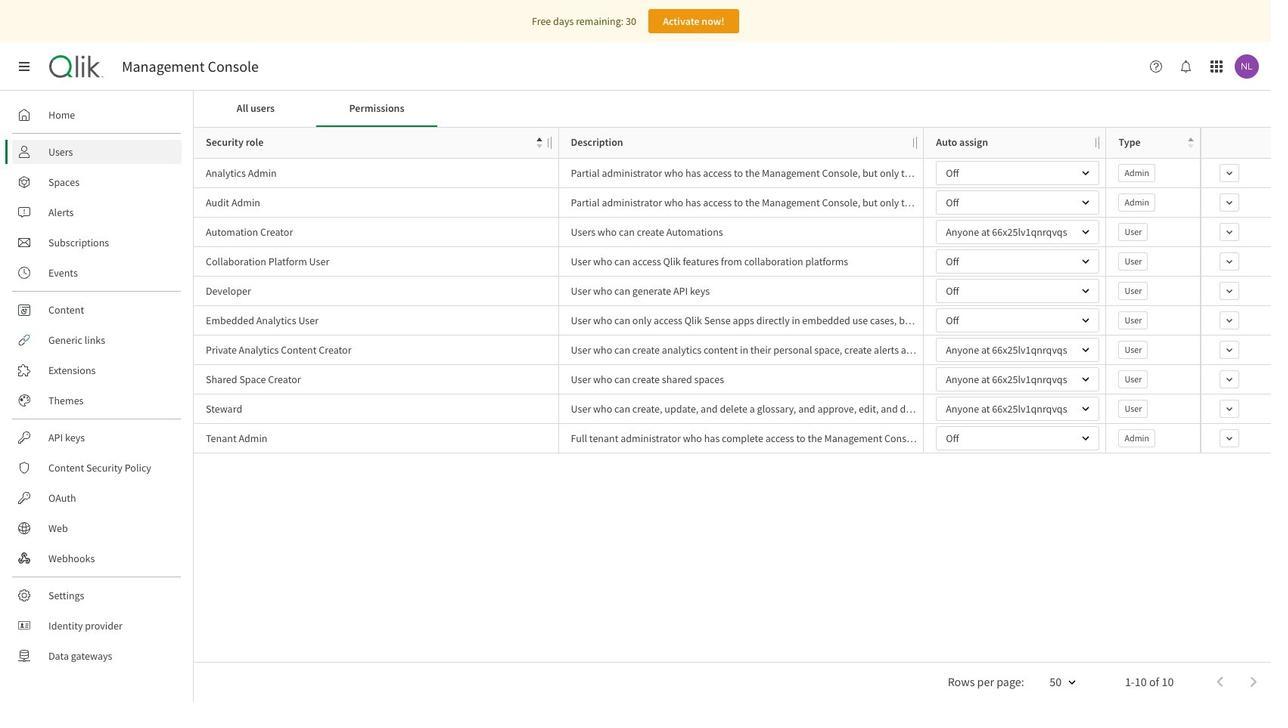 Task type: locate. For each thing, give the bounding box(es) containing it.
tab list
[[195, 91, 1270, 127]]

None field
[[936, 161, 1100, 185], [936, 191, 1100, 215], [936, 220, 1100, 244], [936, 250, 1100, 274], [936, 279, 1100, 303], [936, 309, 1100, 333], [936, 338, 1100, 362], [936, 368, 1100, 392], [936, 397, 1100, 421], [936, 427, 1100, 451], [936, 161, 1100, 185], [936, 191, 1100, 215], [936, 220, 1100, 244], [936, 250, 1100, 274], [936, 279, 1100, 303], [936, 309, 1100, 333], [936, 338, 1100, 362], [936, 368, 1100, 392], [936, 397, 1100, 421], [936, 427, 1100, 451]]

user who can only access qlik sense apps directly in embedded use cases, blocking access to the hub and other interfaces. element
[[571, 313, 917, 328]]



Task type: describe. For each thing, give the bounding box(es) containing it.
full tenant administrator who has complete access to the management console to manage and administer the tenant element
[[571, 431, 917, 446]]

noah lott image
[[1235, 54, 1259, 79]]

partial administrator who has access to the management console, but only to events element
[[571, 195, 917, 210]]

close sidebar menu image
[[18, 61, 30, 73]]

user who can create, update, and delete a glossary, and approve, edit, and delete terms element
[[571, 402, 917, 417]]

management console element
[[122, 58, 259, 76]]

navigation pane element
[[0, 97, 193, 675]]

user who can create analytics content in their personal space, create alerts and subscription reports element
[[571, 343, 917, 358]]

partial administrator who has access to the management console, but only to the areas of governance and content element
[[571, 166, 917, 181]]



Task type: vqa. For each thing, say whether or not it's contained in the screenshot.
2nd Noah Lott icon from right
no



